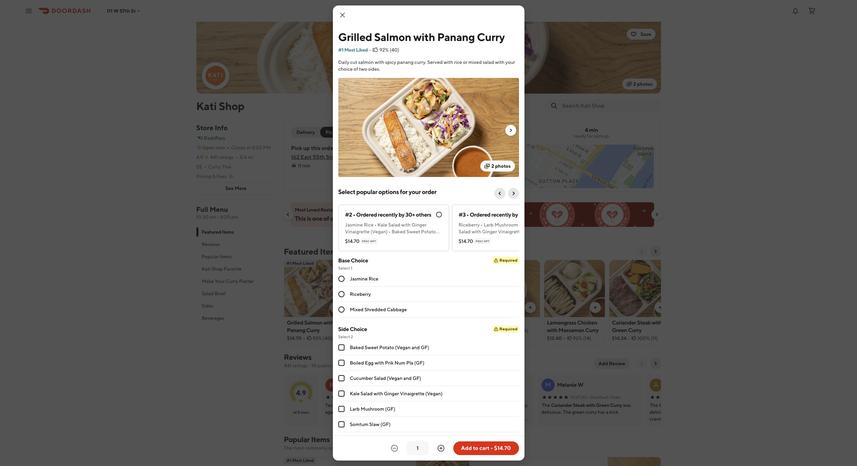 Task type: describe. For each thing, give the bounding box(es) containing it.
reviews button
[[196, 239, 276, 251]]

doordash for r
[[371, 395, 390, 401]]

green inside button
[[596, 403, 610, 409]]

1 select from the top
[[338, 189, 356, 196]]

previous button of carousel image
[[285, 212, 291, 218]]

vinaigrette inside jasmine rice • kale salad with ginger vinaigrette (vegan) • baked sweet potato (vegan and gf) $14.70 pesc opt
[[345, 229, 370, 235]]

up
[[303, 145, 310, 152]]

1 vertical spatial (vegan
[[395, 345, 411, 351]]

store
[[404, 446, 415, 452]]

grilled for #1 most liked
[[338, 30, 372, 43]]

chicken for massaman
[[578, 320, 598, 327]]

0 vertical spatial next button of carousel image
[[654, 212, 660, 218]]

• right the now
[[227, 145, 229, 151]]

larb inside riceberry • larb mushroom (gf) • kale salad with ginger vinaigrette (vegan)
[[484, 223, 494, 228]]

steak inside button
[[573, 403, 585, 409]]

1 add item to cart image from the left
[[333, 305, 338, 311]]

w for melanie
[[578, 382, 584, 389]]

0 horizontal spatial ratings
[[219, 155, 234, 160]]

0 horizontal spatial 441
[[210, 155, 218, 160]]

powered by google image
[[350, 179, 371, 186]]

• up salmon
[[369, 47, 371, 53]]

0 vertical spatial next image
[[508, 128, 514, 133]]

add to cart - $14.70
[[461, 446, 511, 452]]

0 vertical spatial green
[[482, 320, 497, 327]]

melanie
[[558, 382, 577, 389]]

served
[[428, 60, 443, 65]]

stars
[[301, 410, 309, 416]]

#2
[[345, 212, 352, 218]]

lemongrass chicken with kati signatur
[[434, 417, 516, 422]]

• down the #3 • ordered recently by 20+ others
[[530, 223, 532, 228]]

92% inside grilled salmon with panang curry dialog
[[380, 47, 389, 53]]

of inside most loved restaurants this is one of our top-rated, most reliable restaurants
[[324, 215, 329, 223]]

recently for 30+
[[378, 212, 398, 218]]

side
[[338, 327, 349, 333]]

add for add to cart - $14.70
[[461, 446, 472, 452]]

salmon for #1 most liked
[[374, 30, 411, 43]]

sameer
[[449, 382, 468, 389]]

massaman curry image
[[414, 260, 475, 318]]

next image for previous image
[[511, 191, 516, 197]]

salad inside jasmine rice • kale salad with ginger vinaigrette (vegan) • baked sweet potato (vegan and gf) $14.70 pesc opt
[[388, 223, 400, 228]]

most loved restaurants this is one of our top-rated, most reliable restaurants
[[295, 207, 436, 223]]

(vegan) inside jasmine rice • kale salad with ginger vinaigrette (vegan) • baked sweet potato (vegan and gf) $14.70 pesc opt
[[371, 229, 388, 235]]

mixed
[[350, 307, 364, 313]]

base choice group
[[338, 257, 519, 318]]

• right #2 in the top left of the page
[[353, 212, 355, 218]]

Jasmine Rice radio
[[338, 276, 345, 282]]

ratings inside 'reviews 441 ratings • 10 public reviews'
[[293, 364, 308, 369]]

• right $12.40 at bottom right
[[564, 336, 566, 342]]

(gf) right slaw in the left of the page
[[381, 422, 391, 428]]

this inside the "popular items the most commonly ordered items and dishes from this store"
[[395, 446, 403, 452]]

the
[[284, 446, 292, 452]]

1 vertical spatial featured items
[[284, 247, 341, 257]]

select popular options for your order
[[338, 189, 437, 196]]

ginger inside side choice group
[[384, 392, 399, 397]]

reliable
[[384, 215, 404, 223]]

restaurants
[[321, 207, 346, 213]]

save
[[641, 31, 652, 37]]

side choice group
[[338, 326, 519, 433]]

salmon for $14.70
[[304, 320, 323, 327]]

slaw
[[369, 422, 380, 428]]

add review
[[599, 362, 626, 367]]

for for options
[[400, 189, 408, 196]]

$$
[[196, 164, 202, 170]]

(11)
[[651, 336, 658, 342]]

2 inside side choice select 2
[[351, 335, 353, 340]]

of inside daily cut salmon with spicy panang curry. served with rice or mixed salad with your choice of two sides.
[[354, 66, 358, 72]]

featured inside "featured items" 'heading'
[[284, 247, 319, 257]]

0 horizontal spatial 2 photos button
[[481, 161, 515, 172]]

vinaigrette inside side choice group
[[400, 392, 425, 397]]

sides
[[202, 304, 214, 309]]

(vegan inside jasmine rice • kale salad with ginger vinaigrette (vegan) • baked sweet potato (vegan and gf) $14.70 pesc opt
[[345, 236, 361, 242]]

min for 4
[[589, 127, 598, 134]]

pricing & fees button
[[196, 173, 234, 180]]

info
[[215, 124, 228, 132]]

1 vertical spatial your
[[409, 189, 421, 196]]

salad
[[483, 60, 494, 65]]

your inside daily cut salmon with spicy panang curry. served with rice or mixed salad with your choice of two sides.
[[506, 60, 515, 65]]

items up the reviews button
[[222, 230, 234, 235]]

111 w 57th st button
[[107, 8, 141, 14]]

riceberry for riceberry • larb mushroom (gf) • kale salad with ginger vinaigrette (vegan)
[[459, 223, 480, 228]]

popular items
[[202, 254, 232, 260]]

next image for previous icon
[[653, 362, 659, 367]]

green curry image
[[479, 260, 540, 318]]

0 vertical spatial featured items
[[202, 230, 234, 235]]

kati for kati shop
[[196, 100, 217, 113]]

s
[[438, 382, 442, 389]]

$14.24
[[612, 336, 627, 342]]

prik
[[385, 361, 394, 366]]

1 horizontal spatial panang curry image
[[608, 458, 661, 467]]

11/7/23
[[354, 395, 368, 401]]

rice for jasmine rice • kale salad with ginger vinaigrette (vegan) • baked sweet potato (vegan and gf) $14.70 pesc opt
[[364, 223, 374, 228]]

100% for curry
[[507, 329, 520, 334]]

group order button
[[352, 127, 389, 138]]

add item to cart image for coriander steak with green curry 'image'
[[658, 305, 663, 311]]

curry inside "panang curry $11.02 •"
[[371, 320, 385, 327]]

sameer p
[[449, 382, 472, 389]]

most inside grilled salmon with panang curry dialog
[[345, 47, 355, 53]]

#2 • ordered recently by 30+ others
[[345, 212, 432, 218]]

92% for lemongrass chicken with massaman curry
[[573, 336, 583, 342]]

(14)
[[584, 336, 592, 342]]

popular items the most commonly ordered items and dishes from this store
[[284, 436, 415, 452]]

public
[[318, 364, 331, 369]]

base choice select 1
[[338, 258, 368, 271]]

choice for base choice
[[351, 258, 368, 264]]

and inside the "popular items the most commonly ordered items and dishes from this store"
[[360, 446, 368, 452]]

(gf) down kale salad with ginger vinaigrette (vegan)
[[385, 407, 396, 413]]

baked inside jasmine rice • kale salad with ginger vinaigrette (vegan) • baked sweet potato (vegan and gf) $14.70 pesc opt
[[392, 229, 406, 235]]

grilled salmon with panang curry button
[[659, 403, 730, 409]]

most inside most loved restaurants this is one of our top-rated, most reliable restaurants
[[295, 207, 306, 213]]

sweet inside side choice group
[[365, 345, 379, 351]]

1 vertical spatial #1 most liked
[[287, 261, 314, 266]]

#1 most liked inside grilled salmon with panang curry dialog
[[338, 47, 368, 53]]

100% (11)
[[638, 336, 658, 342]]

see
[[225, 186, 234, 191]]

salmon inside button
[[675, 403, 691, 409]]

2 vertical spatial grilled salmon with panang curry
[[659, 403, 730, 409]]

most inside the "popular items the most commonly ordered items and dishes from this store"
[[293, 446, 304, 452]]

(vegan) inside side choice group
[[426, 392, 443, 397]]

1 horizontal spatial grilled salmon with panang curry image
[[416, 458, 470, 467]]

20+
[[519, 212, 529, 218]]

2 vertical spatial #1
[[287, 459, 292, 464]]

2 $11.02 from the left
[[482, 329, 496, 334]]

panang inside button
[[701, 403, 718, 409]]

0 horizontal spatial featured
[[202, 230, 221, 235]]

order for r
[[391, 395, 402, 401]]

steak inside coriander steak with green curry
[[637, 320, 651, 327]]

0.6
[[240, 155, 247, 160]]

renz c
[[341, 382, 358, 389]]

order for m
[[610, 395, 621, 401]]

• up $14.70 pesc opt
[[481, 223, 483, 228]]

92% (14)
[[573, 336, 592, 342]]

1 vertical spatial (40)
[[323, 336, 333, 342]]

sides button
[[196, 300, 276, 313]]

• inside 'reviews 441 ratings • 10 public reviews'
[[309, 364, 311, 369]]

salad down the "boiled egg with prik num pla (gf)"
[[374, 376, 386, 382]]

mushroom inside side choice group
[[361, 407, 384, 413]]

mushroom inside riceberry • larb mushroom (gf) • kale salad with ginger vinaigrette (vegan)
[[495, 223, 518, 228]]

now
[[216, 145, 225, 151]]

rice for jasmine rice
[[369, 277, 379, 282]]

111 w 57th st
[[107, 8, 136, 14]]

coriander steak with green curry button
[[551, 403, 622, 409]]

lemongrass chicken with massaman curry image
[[545, 260, 605, 318]]

11 min
[[298, 163, 311, 169]]

#1 inside grilled salmon with panang curry dialog
[[338, 47, 344, 53]]

your
[[215, 279, 225, 284]]

chicken for kati
[[460, 417, 478, 422]]

others for #2 • ordered recently by 30+ others
[[416, 212, 432, 218]]

1 vertical spatial gf)
[[421, 345, 430, 351]]

kati inside button
[[489, 417, 497, 422]]

full
[[196, 206, 208, 214]]

a
[[654, 382, 659, 389]]

1 vertical spatial 2
[[492, 164, 494, 169]]

0 horizontal spatial grilled salmon with panang curry image
[[284, 260, 345, 318]]

opt inside $14.70 pesc opt
[[484, 240, 490, 243]]

add review button
[[595, 359, 630, 370]]

select for side
[[338, 335, 350, 340]]

and up pla on the bottom
[[412, 345, 420, 351]]

ordered for #2
[[356, 212, 377, 218]]

• inside "panang curry $11.02 •"
[[368, 329, 370, 334]]

with inside button
[[478, 417, 488, 422]]

#3 most liked
[[482, 261, 510, 266]]

1 vertical spatial coriander steak with green curry
[[551, 403, 622, 409]]

• right '$$'
[[204, 164, 206, 170]]

melanie w
[[558, 382, 584, 389]]

loved
[[307, 207, 320, 213]]

pickup
[[326, 130, 341, 135]]

• down the reliable
[[389, 229, 391, 235]]

pla
[[407, 361, 414, 366]]

0 vertical spatial coriander steak with green curry
[[612, 320, 663, 334]]

m
[[545, 382, 551, 389]]

coriander inside button
[[551, 403, 573, 409]]

or
[[463, 60, 468, 65]]

riceberry for riceberry
[[350, 292, 371, 297]]

reviews for reviews
[[202, 242, 220, 248]]

10
[[312, 364, 317, 369]]

at:
[[337, 145, 343, 152]]

1 horizontal spatial 4.9
[[296, 389, 306, 397]]

1 vertical spatial next button of carousel image
[[653, 249, 659, 255]]

reviews link
[[284, 353, 312, 362]]

previous button of carousel image
[[639, 249, 645, 255]]

grilled salmon with panang curry for #1 most liked
[[338, 30, 505, 43]]

0 vertical spatial 4.9
[[196, 155, 203, 160]]

• up select promotional banner element on the right
[[467, 212, 469, 218]]

panang inside dialog
[[438, 30, 475, 43]]

pesc inside jasmine rice • kale salad with ginger vinaigrette (vegan) • baked sweet potato (vegan and gf) $14.70 pesc opt
[[362, 240, 370, 243]]

(vegan) inside riceberry • larb mushroom (gf) • kale salad with ginger vinaigrette (vegan)
[[524, 229, 541, 235]]

save button
[[627, 29, 656, 40]]

by for 20+
[[512, 212, 518, 218]]

1 horizontal spatial 2 photos button
[[623, 79, 657, 90]]

Baked Sweet Potato (Vegan and GF) checkbox
[[338, 345, 345, 351]]

• down the green curry
[[498, 329, 500, 334]]

increase quantity by 1 image
[[437, 445, 445, 453]]

items inside 'heading'
[[320, 247, 341, 257]]

pick
[[291, 145, 302, 152]]

lemongrass chicken with massaman curry
[[547, 320, 599, 334]]

at
[[247, 145, 251, 151]]

0 horizontal spatial 92% (40)
[[313, 336, 333, 342]]

gf) inside jasmine rice • kale salad with ginger vinaigrette (vegan) • baked sweet potato (vegan and gf) $14.70 pesc opt
[[371, 236, 379, 242]]

$14.70 inside button
[[494, 446, 511, 452]]

rice
[[454, 60, 462, 65]]

popular for popular items
[[202, 254, 219, 260]]

$12.40
[[547, 336, 562, 342]]

doordash for m
[[590, 395, 609, 401]]

add item to cart image
[[398, 305, 403, 311]]

larb inside side choice group
[[350, 407, 360, 413]]

$14.70 pesc opt
[[459, 239, 490, 244]]

ginger inside jasmine rice • kale salad with ginger vinaigrette (vegan) • baked sweet potato (vegan and gf) $14.70 pesc opt
[[412, 223, 427, 228]]

2 vertical spatial gf)
[[413, 376, 421, 382]]

map region
[[310, 115, 661, 203]]

curry inside grilled salmon with panang curry
[[306, 328, 320, 334]]

two
[[359, 66, 367, 72]]

am
[[210, 215, 216, 220]]

kale inside side choice group
[[350, 392, 360, 397]]

• right the '$14.24'
[[628, 336, 630, 342]]

with inside lemongrass chicken with massaman curry
[[547, 328, 558, 334]]

vinaigrette inside riceberry • larb mushroom (gf) • kale salad with ginger vinaigrette (vegan)
[[498, 229, 523, 235]]

green curry
[[482, 320, 512, 327]]

somtum slaw (gf)
[[350, 422, 391, 428]]

2 vertical spatial #1 most liked
[[287, 459, 314, 464]]

w for 111
[[114, 8, 119, 14]]

our
[[330, 215, 339, 223]]

pm
[[263, 145, 271, 151]]

• left 0.6
[[236, 155, 238, 160]]

57th
[[120, 8, 130, 14]]

pick up this order at: 162 east 55th street
[[291, 145, 343, 161]]

store info
[[196, 124, 228, 132]]

top-
[[341, 215, 352, 223]]

111
[[107, 8, 113, 14]]

Larb Mushroom (GF) checkbox
[[338, 407, 345, 413]]

liked inside grilled salmon with panang curry dialog
[[356, 47, 368, 53]]

92% (40) inside grilled salmon with panang curry dialog
[[380, 47, 400, 53]]

beverages button
[[196, 313, 276, 325]]

delivery
[[297, 130, 315, 135]]

0 horizontal spatial panang curry image
[[349, 260, 410, 318]]

of 5 stars
[[293, 410, 309, 416]]

12/27/22
[[571, 395, 587, 401]]

$14.70 inside jasmine rice • kale salad with ginger vinaigrette (vegan) • baked sweet potato (vegan and gf) $14.70 pesc opt
[[345, 239, 360, 244]]

order methods option group
[[291, 127, 347, 138]]

and down pla on the bottom
[[404, 376, 412, 382]]

grilled inside button
[[659, 403, 674, 409]]

most inside most loved restaurants this is one of our top-rated, most reliable restaurants
[[369, 215, 383, 223]]

$11.02 inside "panang curry $11.02 •"
[[352, 329, 366, 334]]



Task type: vqa. For each thing, say whether or not it's contained in the screenshot.
162
yes



Task type: locate. For each thing, give the bounding box(es) containing it.
rice down #2 • ordered recently by 30+ others
[[364, 223, 374, 228]]

curry inside lemongrass chicken with massaman curry
[[585, 328, 599, 334]]

1 vertical spatial grilled salmon with panang curry
[[287, 320, 334, 334]]

potato inside side choice group
[[380, 345, 394, 351]]

required for base choice
[[500, 258, 518, 263]]

larb down the #3 • ordered recently by 20+ others
[[484, 223, 494, 228]]

cut
[[350, 60, 358, 65]]

ginger down "30+"
[[412, 223, 427, 228]]

vinaigrette down rated,
[[345, 229, 370, 235]]

curry inside make your curry platter button
[[226, 279, 238, 284]]

ginger inside riceberry • larb mushroom (gf) • kale salad with ginger vinaigrette (vegan)
[[482, 229, 497, 235]]

0 vertical spatial panang curry image
[[349, 260, 410, 318]]

group
[[356, 130, 371, 135]]

kati up store
[[196, 100, 217, 113]]

shop up info
[[219, 100, 245, 113]]

- inside button
[[491, 446, 493, 452]]

1 horizontal spatial 2 photos
[[634, 81, 653, 87]]

• doordash order up larb mushroom (gf)
[[369, 395, 402, 401]]

featured down am
[[202, 230, 221, 235]]

for for ready
[[587, 134, 594, 139]]

2 horizontal spatial salmon
[[675, 403, 691, 409]]

salad down make
[[202, 291, 214, 297]]

Pickup radio
[[320, 127, 347, 138]]

kati for kati shop favorite
[[202, 267, 211, 272]]

kale inside jasmine rice • kale salad with ginger vinaigrette (vegan) • baked sweet potato (vegan and gf) $14.70 pesc opt
[[378, 223, 387, 228]]

1 horizontal spatial larb
[[484, 223, 494, 228]]

• up coriander steak with green curry button
[[588, 395, 590, 401]]

0 vertical spatial steak
[[637, 320, 651, 327]]

salad down cucumber
[[361, 392, 373, 397]]

0 horizontal spatial potato
[[380, 345, 394, 351]]

2 ordered from the left
[[470, 212, 491, 218]]

0 horizontal spatial doordash
[[371, 395, 390, 401]]

441 up $$ • curry, thai
[[210, 155, 218, 160]]

1 $11.02 from the left
[[352, 329, 366, 334]]

0 horizontal spatial larb
[[350, 407, 360, 413]]

panang inside grilled salmon with panang curry
[[287, 328, 305, 334]]

rice
[[364, 223, 374, 228], [369, 277, 379, 282]]

reviews inside button
[[202, 242, 220, 248]]

choice inside base choice select 1
[[351, 258, 368, 264]]

lemongrass
[[547, 320, 577, 327], [434, 417, 459, 422]]

photos for the right 2 photos button
[[638, 81, 653, 87]]

55th
[[313, 154, 325, 161]]

1 vertical spatial reviews
[[284, 353, 312, 362]]

5
[[298, 410, 300, 416]]

this up 162 east 55th street link
[[311, 145, 321, 152]]

open now
[[202, 145, 225, 151]]

0 horizontal spatial kale
[[350, 392, 360, 397]]

1 by from the left
[[399, 212, 405, 218]]

1 others from the left
[[416, 212, 432, 218]]

min right 11
[[303, 163, 311, 169]]

mushroom up slaw in the left of the page
[[361, 407, 384, 413]]

1 horizontal spatial order
[[422, 189, 437, 196]]

2 select from the top
[[338, 266, 350, 271]]

0 vertical spatial required
[[500, 258, 518, 263]]

#3 up select promotional banner element on the right
[[459, 212, 466, 218]]

order up coriander steak with green curry button
[[610, 395, 621, 401]]

0 vertical spatial sweet
[[407, 229, 420, 235]]

4.9 up '$$'
[[196, 155, 203, 160]]

grilled for $14.70
[[287, 320, 303, 327]]

0 vertical spatial 2 photos button
[[623, 79, 657, 90]]

0 vertical spatial ginger
[[412, 223, 427, 228]]

(vegan up kale salad with ginger vinaigrette (vegan)
[[387, 376, 403, 382]]

1 horizontal spatial your
[[506, 60, 515, 65]]

gf)
[[371, 236, 379, 242], [421, 345, 430, 351], [413, 376, 421, 382]]

Boiled Egg with Prik Num Pla (GF) checkbox
[[338, 360, 345, 367]]

chicken inside button
[[460, 417, 478, 422]]

kati shop favorite
[[202, 267, 242, 272]]

1 horizontal spatial 2
[[492, 164, 494, 169]]

1
[[351, 266, 353, 271]]

0 horizontal spatial order
[[322, 145, 336, 152]]

required for side choice
[[500, 327, 518, 332]]

pricing & fees
[[196, 174, 227, 179]]

coriander inside coriander steak with green curry
[[612, 320, 637, 327]]

1 horizontal spatial min
[[589, 127, 598, 134]]

0 horizontal spatial lemongrass
[[434, 417, 459, 422]]

0 horizontal spatial riceberry
[[350, 292, 371, 297]]

notification bell image
[[792, 7, 800, 15]]

see more button
[[197, 183, 275, 194]]

this right from
[[395, 446, 403, 452]]

popular up kati shop favorite
[[202, 254, 219, 260]]

0 horizontal spatial 2 photos
[[492, 164, 511, 169]]

riceberry up $14.70 pesc opt
[[459, 223, 480, 228]]

most right the
[[293, 446, 304, 452]]

kale salad with ginger vinaigrette (vegan)
[[350, 392, 443, 397]]

riceberry inside base choice group
[[350, 292, 371, 297]]

100% (19)
[[507, 329, 529, 334]]

0 horizontal spatial min
[[303, 163, 311, 169]]

restaurants
[[405, 215, 436, 223]]

2 photos for the right 2 photos button
[[634, 81, 653, 87]]

100%
[[507, 329, 520, 334], [638, 336, 650, 342]]

#3 down $14.70 pesc opt
[[482, 261, 487, 266]]

with inside jasmine rice • kale salad with ginger vinaigrette (vegan) • baked sweet potato (vegan and gf) $14.70 pesc opt
[[401, 223, 411, 228]]

Mixed Shredded Cabbage radio
[[338, 307, 345, 313]]

this
[[295, 215, 306, 223]]

1 opt from the left
[[370, 240, 376, 243]]

11
[[298, 163, 302, 169]]

larb
[[484, 223, 494, 228], [350, 407, 360, 413]]

select down powered by google image
[[338, 189, 356, 196]]

(40)
[[390, 47, 400, 53], [323, 336, 333, 342]]

grilled
[[338, 30, 372, 43], [287, 320, 303, 327], [659, 403, 674, 409]]

0 horizontal spatial by
[[399, 212, 405, 218]]

recently
[[378, 212, 398, 218], [492, 212, 511, 218]]

2 by from the left
[[512, 212, 518, 218]]

2
[[634, 81, 637, 87], [492, 164, 494, 169], [351, 335, 353, 340]]

1 horizontal spatial of
[[324, 215, 329, 223]]

jasmine rice
[[350, 277, 379, 282]]

1 horizontal spatial 100%
[[638, 336, 650, 342]]

1 horizontal spatial riceberry
[[459, 223, 480, 228]]

ratings down reviews link
[[293, 364, 308, 369]]

4.9 up of 5 stars at bottom
[[296, 389, 306, 397]]

1 vertical spatial green
[[612, 328, 627, 334]]

cart
[[480, 446, 490, 452]]

for inside grilled salmon with panang curry dialog
[[400, 189, 408, 196]]

pricing
[[196, 174, 212, 179]]

0 vertical spatial 2 photos
[[634, 81, 653, 87]]

add
[[599, 362, 608, 367], [461, 446, 472, 452]]

order inside button
[[372, 130, 385, 135]]

0 vertical spatial baked
[[392, 229, 406, 235]]

somtum
[[350, 422, 369, 428]]

grilled salmon with panang curry dialog
[[333, 5, 563, 467]]

green inside coriander steak with green curry
[[612, 328, 627, 334]]

order inside pick up this order at: 162 east 55th street
[[322, 145, 336, 152]]

(gf) down 20+
[[519, 223, 529, 228]]

next image
[[508, 128, 514, 133], [511, 191, 516, 197], [653, 362, 659, 367]]

(gf) inside riceberry • larb mushroom (gf) • kale salad with ginger vinaigrette (vegan)
[[519, 223, 529, 228]]

• right 11/7/23
[[369, 395, 370, 401]]

curry inside grilled salmon with panang curry button
[[718, 403, 730, 409]]

1 vertical spatial 100%
[[638, 336, 650, 342]]

rice inside base choice group
[[369, 277, 379, 282]]

2 • doordash order from the left
[[588, 395, 621, 401]]

ratings
[[219, 155, 234, 160], [293, 364, 308, 369]]

green
[[482, 320, 497, 327], [612, 328, 627, 334], [596, 403, 610, 409]]

1 vertical spatial shop
[[212, 267, 223, 272]]

others for #3 • ordered recently by 20+ others
[[530, 212, 545, 218]]

select
[[338, 189, 356, 196], [338, 266, 350, 271], [338, 335, 350, 340]]

1 required from the top
[[500, 258, 518, 263]]

(vegan) down the s
[[426, 392, 443, 397]]

opt
[[370, 240, 376, 243], [484, 240, 490, 243]]

is
[[307, 215, 311, 223]]

add inside button
[[461, 446, 472, 452]]

92% (40) up 'reviews 441 ratings • 10 public reviews'
[[313, 336, 333, 342]]

0 vertical spatial reviews
[[202, 242, 220, 248]]

ratings up thai
[[219, 155, 234, 160]]

#1 down "featured items" 'heading'
[[287, 261, 292, 266]]

1 doordash from the left
[[371, 395, 390, 401]]

2 photos
[[634, 81, 653, 87], [492, 164, 511, 169]]

- right am
[[217, 215, 219, 220]]

add left review
[[599, 362, 608, 367]]

featured items
[[202, 230, 234, 235], [284, 247, 341, 257]]

2 opt from the left
[[484, 240, 490, 243]]

opt down most loved restaurants this is one of our top-rated, most reliable restaurants
[[370, 240, 376, 243]]

close grilled salmon with panang curry image
[[338, 11, 347, 19]]

jasmine for jasmine rice
[[350, 277, 368, 282]]

pesc down select promotional banner element on the right
[[476, 240, 483, 243]]

1 vertical spatial kati
[[202, 267, 211, 272]]

select promotional banner element
[[458, 227, 488, 240]]

coriander up the '$14.24'
[[612, 320, 637, 327]]

• doordash order for m
[[588, 395, 621, 401]]

(vegan) down 20+
[[524, 229, 541, 235]]

1 vertical spatial larb
[[350, 407, 360, 413]]

• right side choice select 2
[[368, 329, 370, 334]]

1 horizontal spatial steak
[[637, 320, 651, 327]]

opt inside jasmine rice • kale salad with ginger vinaigrette (vegan) • baked sweet potato (vegan and gf) $14.70 pesc opt
[[370, 240, 376, 243]]

group order
[[356, 130, 385, 135]]

grilled salmon with panang curry inside dialog
[[338, 30, 505, 43]]

0 vertical spatial ratings
[[219, 155, 234, 160]]

kati shop image
[[196, 22, 661, 94], [202, 63, 229, 89]]

potato up the "boiled egg with prik num pla (gf)"
[[380, 345, 394, 351]]

potato
[[421, 229, 436, 235], [380, 345, 394, 351]]

8:20
[[252, 145, 262, 151], [220, 215, 230, 220]]

w up 12/27/22 on the right bottom of the page
[[578, 382, 584, 389]]

reviews up the 10
[[284, 353, 312, 362]]

ginger down cucumber salad (vegan and gf)
[[384, 392, 399, 397]]

popular items button
[[196, 251, 276, 263]]

2 horizontal spatial grilled
[[659, 403, 674, 409]]

of down cut
[[354, 66, 358, 72]]

0 horizontal spatial of
[[293, 410, 297, 416]]

0 horizontal spatial 2
[[351, 335, 353, 340]]

kati inside button
[[202, 267, 211, 272]]

-
[[217, 215, 219, 220], [491, 446, 493, 452]]

sweet inside jasmine rice • kale salad with ginger vinaigrette (vegan) • baked sweet potato (vegan and gf) $14.70 pesc opt
[[407, 229, 420, 235]]

92% (40) up spicy
[[380, 47, 400, 53]]

make your curry platter
[[202, 279, 254, 284]]

0 vertical spatial 92% (40)
[[380, 47, 400, 53]]

jasmine for jasmine rice • kale salad with ginger vinaigrette (vegan) • baked sweet potato (vegan and gf) $14.70 pesc opt
[[345, 223, 363, 228]]

shop inside kati shop favorite button
[[212, 267, 223, 272]]

ordered for #3
[[470, 212, 491, 218]]

required inside side choice group
[[500, 327, 518, 332]]

salad up $14.70 pesc opt
[[459, 229, 471, 235]]

1 vertical spatial coriander
[[551, 403, 573, 409]]

0 horizontal spatial featured items
[[202, 230, 234, 235]]

1 horizontal spatial kale
[[378, 223, 387, 228]]

curry inside coriander steak with green curry button
[[610, 403, 622, 409]]

0 vertical spatial #1 most liked
[[338, 47, 368, 53]]

2 recently from the left
[[492, 212, 511, 218]]

add left "to"
[[461, 446, 472, 452]]

larb mushroom (gf)
[[350, 407, 396, 413]]

thai
[[222, 164, 231, 170]]

jasmine down the 1
[[350, 277, 368, 282]]

lemongrass for lemongrass chicken with massaman curry
[[547, 320, 577, 327]]

•
[[369, 47, 371, 53], [227, 145, 229, 151], [236, 155, 238, 160], [204, 164, 206, 170], [353, 212, 355, 218], [467, 212, 469, 218], [375, 223, 377, 228], [481, 223, 483, 228], [530, 223, 532, 228], [389, 229, 391, 235], [368, 329, 370, 334], [498, 329, 500, 334], [303, 336, 305, 342], [564, 336, 566, 342], [628, 336, 630, 342], [309, 364, 311, 369], [369, 395, 370, 401], [588, 395, 590, 401]]

previous image
[[497, 191, 503, 197]]

1 vertical spatial baked
[[350, 345, 364, 351]]

items inside 'button'
[[220, 254, 232, 260]]

order
[[372, 130, 385, 135], [391, 395, 402, 401], [610, 395, 621, 401]]

• down #2 • ordered recently by 30+ others
[[375, 223, 377, 228]]

min for 11
[[303, 163, 311, 169]]

92% for grilled salmon with panang curry
[[313, 336, 322, 342]]

by left 20+
[[512, 212, 518, 218]]

coriander steak with green curry down 12/27/22 on the right bottom of the page
[[551, 403, 622, 409]]

r
[[330, 382, 334, 389]]

lemongrass for lemongrass chicken with kati signatur
[[434, 417, 459, 422]]

order up street
[[322, 145, 336, 152]]

select down side
[[338, 335, 350, 340]]

0 vertical spatial most
[[369, 215, 383, 223]]

0 horizontal spatial popular
[[202, 254, 219, 260]]

0 horizontal spatial opt
[[370, 240, 376, 243]]

(40) inside grilled salmon with panang curry dialog
[[390, 47, 400, 53]]

kati up make
[[202, 267, 211, 272]]

w right 111
[[114, 8, 119, 14]]

items up base
[[320, 247, 341, 257]]

0 horizontal spatial reviews
[[202, 242, 220, 248]]

shop for kati shop
[[219, 100, 245, 113]]

photos for leftmost 2 photos button
[[495, 164, 511, 169]]

panang curry $11.02 •
[[352, 320, 385, 334]]

cucumber
[[350, 376, 373, 382]]

add inside button
[[599, 362, 608, 367]]

0 horizontal spatial • doordash order
[[369, 395, 402, 401]]

add for add review
[[599, 362, 608, 367]]

0 horizontal spatial for
[[400, 189, 408, 196]]

cabbage
[[387, 307, 407, 313]]

1 vertical spatial popular
[[284, 436, 310, 445]]

92% left (14)
[[573, 336, 583, 342]]

0 horizontal spatial grilled salmon with panang curry
[[287, 320, 334, 334]]

salad inside button
[[202, 291, 214, 297]]

next button of carousel image
[[654, 212, 660, 218], [653, 249, 659, 255]]

min right 4
[[589, 127, 598, 134]]

0 vertical spatial grilled salmon with panang curry
[[338, 30, 505, 43]]

2 required from the top
[[500, 327, 518, 332]]

required inside base choice group
[[500, 258, 518, 263]]

#1 most liked up cut
[[338, 47, 368, 53]]

1 horizontal spatial ratings
[[293, 364, 308, 369]]

0 vertical spatial (vegan
[[345, 236, 361, 242]]

curry inside coriander steak with green curry
[[628, 328, 642, 334]]

1 horizontal spatial photos
[[638, 81, 653, 87]]

100% for steak
[[638, 336, 650, 342]]

1 vertical spatial lemongrass
[[434, 417, 459, 422]]

Riceberry radio
[[338, 292, 345, 298]]

2 add item to cart image from the left
[[528, 305, 533, 311]]

2 others from the left
[[530, 212, 545, 218]]

coriander down 12/27/22 on the right bottom of the page
[[551, 403, 573, 409]]

add item to cart image
[[333, 305, 338, 311], [528, 305, 533, 311], [593, 305, 598, 311], [658, 305, 663, 311]]

doordash
[[371, 395, 390, 401], [590, 395, 609, 401]]

your up "30+"
[[409, 189, 421, 196]]

riceberry inside riceberry • larb mushroom (gf) • kale salad with ginger vinaigrette (vegan)
[[459, 223, 480, 228]]

favorite
[[224, 267, 242, 272]]

featured items down am
[[202, 230, 234, 235]]

baked inside side choice group
[[350, 345, 364, 351]]

- inside full menu 10:30 am - 8:20 pm
[[217, 215, 219, 220]]

previous image
[[639, 362, 645, 367]]

potato inside jasmine rice • kale salad with ginger vinaigrette (vegan) • baked sweet potato (vegan and gf) $14.70 pesc opt
[[421, 229, 436, 235]]

92% up 'reviews 441 ratings • 10 public reviews'
[[313, 336, 322, 342]]

steak up the 100% (11)
[[637, 320, 651, 327]]

Delivery radio
[[291, 127, 325, 138]]

1 horizontal spatial reviews
[[284, 353, 312, 362]]

choice for side choice
[[350, 327, 367, 333]]

make your curry platter button
[[196, 276, 276, 288]]

• closes at 8:20 pm
[[227, 145, 271, 151]]

this inside pick up this order at: 162 east 55th street
[[311, 145, 321, 152]]

0 vertical spatial mushroom
[[495, 223, 518, 228]]

8:20 right at
[[252, 145, 262, 151]]

recently for 20+
[[492, 212, 511, 218]]

select inside base choice select 1
[[338, 266, 350, 271]]

jasmine inside base choice group
[[350, 277, 368, 282]]

for
[[587, 134, 594, 139], [400, 189, 408, 196]]

1 recently from the left
[[378, 212, 398, 218]]

full menu 10:30 am - 8:20 pm
[[196, 206, 238, 220]]

from
[[384, 446, 394, 452]]

store
[[196, 124, 214, 132]]

curry inside grilled salmon with panang curry dialog
[[477, 30, 505, 43]]

0 horizontal spatial photos
[[495, 164, 511, 169]]

and down rated,
[[362, 236, 370, 242]]

1 vertical spatial chicken
[[460, 417, 478, 422]]

bowl
[[215, 291, 226, 297]]

1 • doordash order from the left
[[369, 395, 402, 401]]

#3 inside grilled salmon with panang curry dialog
[[459, 212, 466, 218]]

riceberry • larb mushroom (gf) • kale salad with ginger vinaigrette (vegan)
[[459, 223, 543, 235]]

pesc inside $14.70 pesc opt
[[476, 240, 483, 243]]

coriander steak with green curry image
[[610, 260, 670, 318]]

0 horizontal spatial vinaigrette
[[345, 229, 370, 235]]

92% up spicy
[[380, 47, 389, 53]]

1 vertical spatial this
[[395, 446, 403, 452]]

2 vertical spatial (vegan
[[387, 376, 403, 382]]

for inside 4 min ready for pickup
[[587, 134, 594, 139]]

by for 30+
[[399, 212, 405, 218]]

2 photos for leftmost 2 photos button
[[492, 164, 511, 169]]

grilled inside grilled salmon with panang curry
[[287, 320, 303, 327]]

441 inside 'reviews 441 ratings • 10 public reviews'
[[284, 364, 292, 369]]

vinaigrette down the #3 • ordered recently by 20+ others
[[498, 229, 523, 235]]

#3 for #3 most liked
[[482, 261, 487, 266]]

items up commonly
[[311, 436, 330, 445]]

p
[[469, 382, 472, 389]]

open menu image
[[25, 7, 33, 15]]

signatur
[[498, 417, 516, 422]]

#3
[[459, 212, 466, 218], [482, 261, 487, 266]]

panang
[[397, 60, 414, 65]]

2 horizontal spatial of
[[354, 66, 358, 72]]

10:30
[[196, 215, 209, 220]]

select left the 1
[[338, 266, 350, 271]]

(40) up spicy
[[390, 47, 400, 53]]

0 vertical spatial w
[[114, 8, 119, 14]]

reviews up popular items
[[202, 242, 220, 248]]

kale inside riceberry • larb mushroom (gf) • kale salad with ginger vinaigrette (vegan)
[[533, 223, 543, 228]]

and inside jasmine rice • kale salad with ginger vinaigrette (vegan) • baked sweet potato (vegan and gf) $14.70 pesc opt
[[362, 236, 370, 242]]

2 horizontal spatial 2
[[634, 81, 637, 87]]

panang curry image
[[349, 260, 410, 318], [608, 458, 661, 467]]

reviews
[[332, 364, 349, 369]]

grilled salmon with panang curry image
[[284, 260, 345, 318], [416, 458, 470, 467]]

sides.
[[368, 66, 380, 72]]

others right 20+
[[530, 212, 545, 218]]

lemongrass up increase quantity by 1 icon
[[434, 417, 459, 422]]

4 add item to cart image from the left
[[658, 305, 663, 311]]

2 pesc from the left
[[476, 240, 483, 243]]

Kale Salad with Ginger Vinaigrette (Vegan) checkbox
[[338, 391, 345, 397]]

1 vertical spatial order
[[422, 189, 437, 196]]

1 vertical spatial required
[[500, 327, 518, 332]]

0 items, open order cart image
[[808, 7, 816, 15]]

0 vertical spatial photos
[[638, 81, 653, 87]]

0 vertical spatial 8:20
[[252, 145, 262, 151]]

chicken inside lemongrass chicken with massaman curry
[[578, 320, 598, 327]]

1 pesc from the left
[[362, 240, 370, 243]]

Current quantity is 1 number field
[[411, 445, 425, 453]]

1 ordered from the left
[[356, 212, 377, 218]]

• left the 10
[[309, 364, 311, 369]]

0 vertical spatial featured
[[202, 230, 221, 235]]

salad inside riceberry • larb mushroom (gf) • kale salad with ginger vinaigrette (vegan)
[[459, 229, 471, 235]]

1 vertical spatial -
[[491, 446, 493, 452]]

decrease quantity by 1 image
[[390, 445, 399, 453]]

3 select from the top
[[338, 335, 350, 340]]

4
[[585, 127, 588, 134]]

2 vertical spatial grilled
[[659, 403, 674, 409]]

1 vertical spatial #1
[[287, 261, 292, 266]]

select for base
[[338, 266, 350, 271]]

add item to cart image up lemongrass chicken with massaman curry
[[593, 305, 598, 311]]

most right rated,
[[369, 215, 383, 223]]

select inside side choice select 2
[[338, 335, 350, 340]]

1 horizontal spatial doordash
[[590, 395, 609, 401]]

441 down reviews link
[[284, 364, 292, 369]]

0 horizontal spatial baked
[[350, 345, 364, 351]]

• doordash order for r
[[369, 395, 402, 401]]

with inside riceberry • larb mushroom (gf) • kale salad with ginger vinaigrette (vegan)
[[472, 229, 481, 235]]

2 horizontal spatial grilled salmon with panang curry
[[659, 403, 730, 409]]

0 horizontal spatial others
[[416, 212, 432, 218]]

salmon inside dialog
[[374, 30, 411, 43]]

grilled salmon with panang curry for $14.70
[[287, 320, 334, 334]]

#3 for #3 • ordered recently by 20+ others
[[459, 212, 466, 218]]

1 horizontal spatial mushroom
[[495, 223, 518, 228]]

1 vertical spatial 2 photos button
[[481, 161, 515, 172]]

items
[[347, 446, 359, 452]]

Item Search search field
[[563, 102, 656, 110]]

ginger up $14.70 pesc opt
[[482, 229, 497, 235]]

1 horizontal spatial featured
[[284, 247, 319, 257]]

(vegan down top- at the left top of page
[[345, 236, 361, 242]]

2 horizontal spatial green
[[612, 328, 627, 334]]

sweet up egg
[[365, 345, 379, 351]]

chicken up "to"
[[460, 417, 478, 422]]

• up reviews link
[[303, 336, 305, 342]]

1 horizontal spatial ginger
[[412, 223, 427, 228]]

1 vertical spatial choice
[[350, 327, 367, 333]]

Cucumber Salad (Vegan and GF) checkbox
[[338, 376, 345, 382]]

doordash up coriander steak with green curry button
[[590, 395, 609, 401]]

1 horizontal spatial vinaigrette
[[400, 392, 425, 397]]

Somtum Slaw (GF) checkbox
[[338, 422, 345, 428]]

larb down 11/7/23
[[350, 407, 360, 413]]

1 horizontal spatial 441
[[284, 364, 292, 369]]

add item to cart image for lemongrass chicken with massaman curry image
[[593, 305, 598, 311]]

to
[[473, 446, 479, 452]]

grilled inside dialog
[[338, 30, 372, 43]]

8:20 inside full menu 10:30 am - 8:20 pm
[[220, 215, 230, 220]]

1 vertical spatial salmon
[[304, 320, 323, 327]]

0 horizontal spatial mushroom
[[361, 407, 384, 413]]

popular for popular items the most commonly ordered items and dishes from this store
[[284, 436, 310, 445]]

order inside grilled salmon with panang curry dialog
[[422, 189, 437, 196]]

shop for kati shop favorite
[[212, 267, 223, 272]]

order down cucumber salad (vegan and gf)
[[391, 395, 402, 401]]

kati
[[196, 100, 217, 113], [202, 267, 211, 272], [489, 417, 497, 422]]

others right "30+"
[[416, 212, 432, 218]]

others
[[416, 212, 432, 218], [530, 212, 545, 218]]

3 add item to cart image from the left
[[593, 305, 598, 311]]

0 vertical spatial for
[[587, 134, 594, 139]]

#1 down the
[[287, 459, 292, 464]]

2 photos button
[[623, 79, 657, 90], [481, 161, 515, 172]]

items inside the "popular items the most commonly ordered items and dishes from this store"
[[311, 436, 330, 445]]

choice inside side choice select 2
[[350, 327, 367, 333]]

2 doordash from the left
[[590, 395, 609, 401]]

doordash up larb mushroom (gf)
[[371, 395, 390, 401]]

baked
[[392, 229, 406, 235], [350, 345, 364, 351]]

featured items heading
[[284, 246, 341, 257]]

reviews for reviews 441 ratings • 10 public reviews
[[284, 353, 312, 362]]

2 photos inside grilled salmon with panang curry dialog
[[492, 164, 511, 169]]

panang inside "panang curry $11.02 •"
[[352, 320, 370, 327]]

side choice select 2
[[338, 327, 367, 340]]

cucumber salad (vegan and gf)
[[350, 376, 421, 382]]

0.6 mi
[[240, 155, 254, 160]]

pickup
[[594, 134, 609, 139]]

reviews 441 ratings • 10 public reviews
[[284, 353, 349, 369]]

1 vertical spatial add
[[461, 446, 472, 452]]

(gf) right pla on the bottom
[[414, 361, 425, 366]]

1 horizontal spatial 8:20
[[252, 145, 262, 151]]

1 vertical spatial 92% (40)
[[313, 336, 333, 342]]

of left 5
[[293, 410, 297, 416]]

add item to cart image for green curry image
[[528, 305, 533, 311]]



